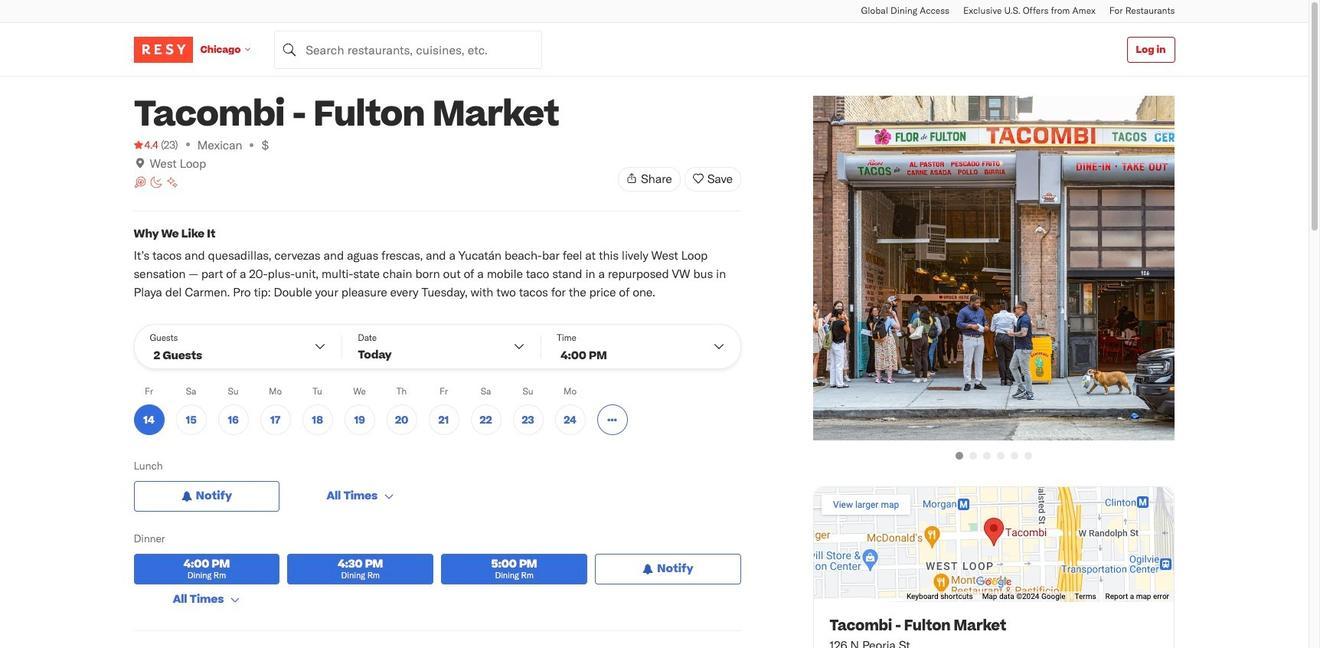 Task type: describe. For each thing, give the bounding box(es) containing it.
4.4 out of 5 stars image
[[134, 137, 159, 152]]

Search restaurants, cuisines, etc. text field
[[274, 30, 543, 69]]



Task type: locate. For each thing, give the bounding box(es) containing it.
None field
[[274, 30, 543, 69]]



